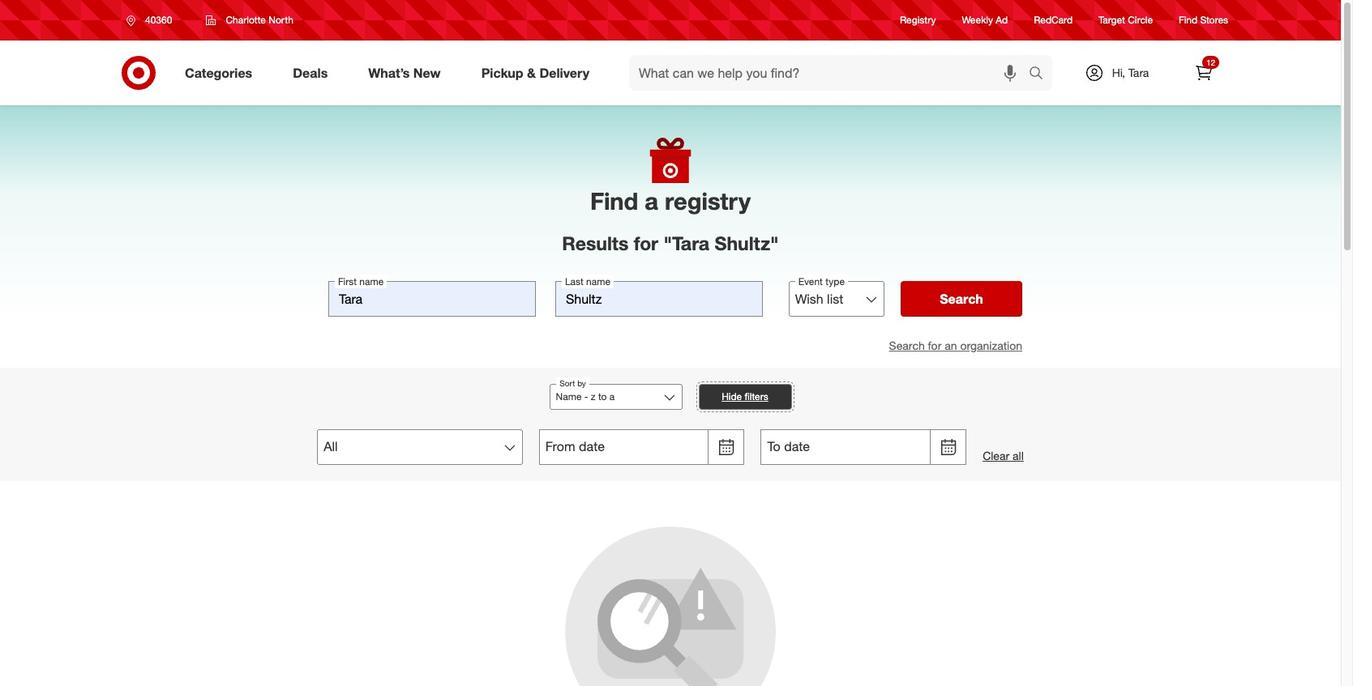Task type: locate. For each thing, give the bounding box(es) containing it.
find stores
[[1179, 14, 1228, 26]]

1 horizontal spatial find
[[1179, 14, 1198, 26]]

search for search
[[940, 291, 983, 307]]

1 horizontal spatial search
[[940, 291, 983, 307]]

redcard link
[[1034, 13, 1073, 27]]

find for find stores
[[1179, 14, 1198, 26]]

search
[[940, 291, 983, 307], [889, 339, 925, 353]]

target
[[1099, 14, 1125, 26]]

None text field
[[328, 281, 536, 317]]

search
[[1022, 66, 1061, 82]]

find left a
[[590, 186, 638, 216]]

hi, tara
[[1112, 66, 1149, 79]]

ad
[[996, 14, 1008, 26]]

stores
[[1200, 14, 1228, 26]]

clear all
[[983, 449, 1024, 463]]

0 vertical spatial find
[[1179, 14, 1198, 26]]

0 horizontal spatial find
[[590, 186, 638, 216]]

for left "tara
[[634, 232, 658, 255]]

0 horizontal spatial for
[[634, 232, 658, 255]]

None text field
[[555, 281, 763, 317]]

registry link
[[900, 13, 936, 27]]

search inside search button
[[940, 291, 983, 307]]

1 vertical spatial find
[[590, 186, 638, 216]]

find
[[1179, 14, 1198, 26], [590, 186, 638, 216]]

40360 button
[[116, 6, 189, 35]]

0 vertical spatial for
[[634, 232, 658, 255]]

filters
[[745, 391, 769, 403]]

for left an
[[928, 339, 942, 353]]

all
[[1013, 449, 1024, 463]]

&
[[527, 65, 536, 81]]

None telephone field
[[539, 430, 709, 465], [761, 430, 931, 465], [539, 430, 709, 465], [761, 430, 931, 465]]

"tara
[[664, 232, 710, 255]]

for for search
[[928, 339, 942, 353]]

what's
[[368, 65, 410, 81]]

search left an
[[889, 339, 925, 353]]

0 vertical spatial search
[[940, 291, 983, 307]]

search up search for an organization
[[940, 291, 983, 307]]

clear
[[983, 449, 1010, 463]]

registry
[[900, 14, 936, 26]]

search error image
[[565, 527, 776, 687]]

north
[[269, 14, 293, 26]]

1 vertical spatial search
[[889, 339, 925, 353]]

for
[[634, 232, 658, 255], [928, 339, 942, 353]]

results for "tara shultz"
[[562, 232, 779, 255]]

deals link
[[279, 55, 348, 91]]

0 horizontal spatial search
[[889, 339, 925, 353]]

target circle link
[[1099, 13, 1153, 27]]

hide
[[722, 391, 742, 403]]

What can we help you find? suggestions appear below search field
[[629, 55, 1033, 91]]

charlotte
[[226, 14, 266, 26]]

organization
[[960, 339, 1022, 353]]

search for an organization
[[889, 339, 1022, 353]]

1 vertical spatial for
[[928, 339, 942, 353]]

categories
[[185, 65, 252, 81]]

40360
[[145, 14, 172, 26]]

hide filters
[[722, 391, 769, 403]]

new
[[413, 65, 441, 81]]

target circle
[[1099, 14, 1153, 26]]

results
[[562, 232, 629, 255]]

find left stores
[[1179, 14, 1198, 26]]

a
[[645, 186, 658, 216]]

pickup & delivery link
[[468, 55, 610, 91]]

find a registry
[[590, 186, 751, 216]]

what's new
[[368, 65, 441, 81]]

registry
[[665, 186, 751, 216]]

search button
[[901, 281, 1022, 317]]

12 link
[[1186, 55, 1222, 91]]

weekly ad
[[962, 14, 1008, 26]]

redcard
[[1034, 14, 1073, 26]]

1 horizontal spatial for
[[928, 339, 942, 353]]



Task type: describe. For each thing, give the bounding box(es) containing it.
weekly
[[962, 14, 993, 26]]

hi,
[[1112, 66, 1125, 79]]

an
[[945, 339, 957, 353]]

clear all button
[[983, 448, 1024, 465]]

charlotte north
[[226, 14, 293, 26]]

12
[[1206, 58, 1215, 67]]

search for search for an organization
[[889, 339, 925, 353]]

search for an organization link
[[889, 339, 1022, 353]]

hide filters button
[[699, 384, 792, 410]]

shultz"
[[715, 232, 779, 255]]

categories link
[[171, 55, 273, 91]]

charlotte north button
[[196, 6, 304, 35]]

pickup
[[481, 65, 523, 81]]

for for results
[[634, 232, 658, 255]]

tara
[[1129, 66, 1149, 79]]

deals
[[293, 65, 328, 81]]

find stores link
[[1179, 13, 1228, 27]]

weekly ad link
[[962, 13, 1008, 27]]

delivery
[[540, 65, 590, 81]]

search button
[[1022, 55, 1061, 94]]

find for find a registry
[[590, 186, 638, 216]]

what's new link
[[355, 55, 461, 91]]

circle
[[1128, 14, 1153, 26]]

pickup & delivery
[[481, 65, 590, 81]]



Task type: vqa. For each thing, say whether or not it's contained in the screenshot.
first Add from the right
no



